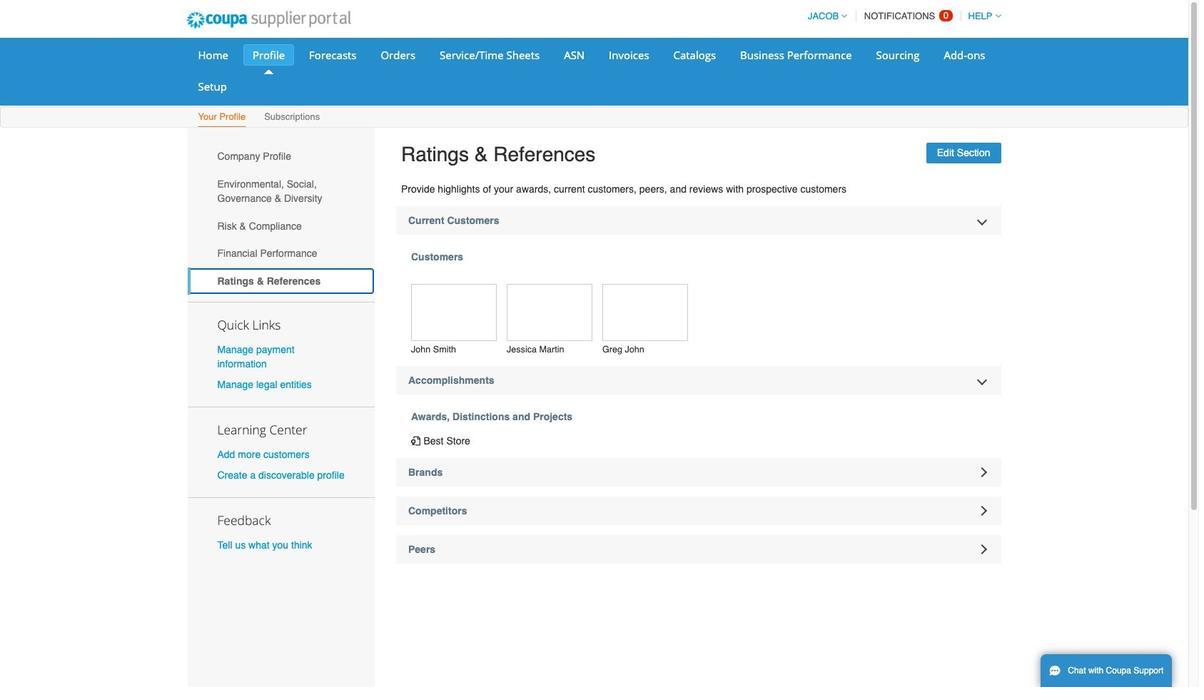 Task type: locate. For each thing, give the bounding box(es) containing it.
navigation
[[802, 2, 1002, 30]]

coupa supplier portal image
[[177, 2, 361, 38]]

2 heading from the top
[[396, 367, 1002, 395]]

1 heading from the top
[[396, 206, 1002, 235]]

heading
[[396, 206, 1002, 235], [396, 367, 1002, 395], [396, 459, 1002, 487], [396, 497, 1002, 526], [396, 536, 1002, 564]]

3 heading from the top
[[396, 459, 1002, 487]]

john smith image
[[411, 284, 497, 341]]



Task type: describe. For each thing, give the bounding box(es) containing it.
jessica martin image
[[507, 284, 593, 341]]

greg john image
[[603, 284, 689, 341]]

4 heading from the top
[[396, 497, 1002, 526]]

5 heading from the top
[[396, 536, 1002, 564]]



Task type: vqa. For each thing, say whether or not it's contained in the screenshot.
1st heading from the top
yes



